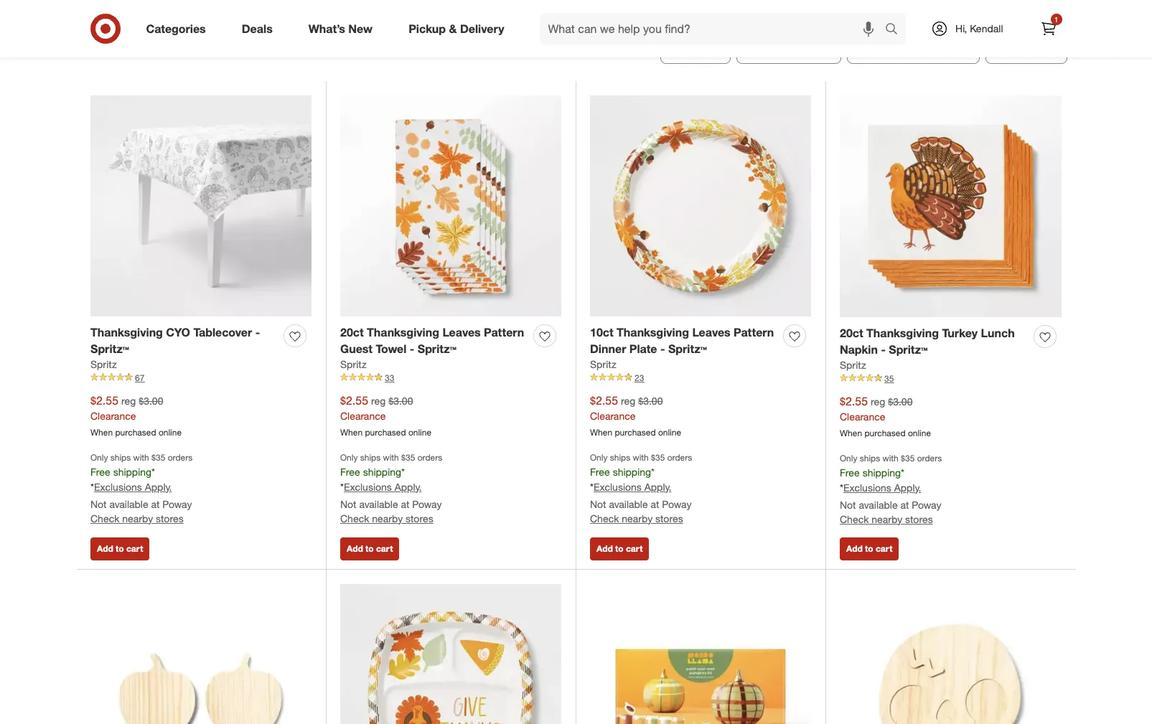 Task type: describe. For each thing, give the bounding box(es) containing it.
when for guest
[[340, 427, 363, 438]]

search button
[[879, 13, 914, 47]]

to for dinner
[[616, 544, 624, 554]]

pickup for pickup & delivery
[[409, 21, 446, 36]]

cyo
[[166, 325, 190, 340]]

$35 for spritz™
[[152, 452, 165, 463]]

only for 10ct thanksgiving leaves pattern dinner plate - spritz™
[[590, 452, 608, 463]]

only for 20ct thanksgiving leaves pattern guest towel - spritz™
[[340, 452, 358, 463]]

poway for napkin
[[912, 499, 942, 511]]

same day delivery
[[874, 41, 971, 55]]

check nearby stores button for guest
[[340, 512, 434, 526]]

purchased for spritz™
[[115, 427, 156, 438]]

same
[[874, 41, 904, 55]]

in
[[794, 41, 803, 55]]

spritz for guest
[[340, 358, 367, 370]]

$35 for napkin
[[901, 453, 915, 464]]

shop in store
[[764, 41, 832, 55]]

spritz for spritz™
[[90, 358, 117, 370]]

at for napkin
[[901, 499, 910, 511]]

10ct
[[590, 325, 614, 340]]

not for 20ct thanksgiving turkey lunch napkin - spritz™
[[840, 499, 856, 511]]

pickup for pickup
[[687, 41, 722, 55]]

clearance for spritz™
[[90, 410, 136, 422]]

add to cart for guest
[[347, 544, 393, 554]]

$35 for dinner
[[652, 452, 665, 463]]

$2.55 reg $3.00 clearance when purchased online for napkin
[[840, 394, 932, 439]]

thanksgiving for 20ct thanksgiving turkey lunch napkin - spritz™
[[867, 326, 939, 341]]

only for thanksgiving cyo tablecover - spritz™
[[90, 452, 108, 463]]

nearby for spritz™
[[122, 512, 153, 525]]

67 link
[[90, 372, 312, 384]]

49
[[85, 36, 103, 57]]

only ships with $35 orders free shipping * * exclusions apply. not available at poway check nearby stores for napkin
[[840, 453, 943, 525]]

$2.55 reg $3.00 clearance when purchased online for spritz™
[[90, 394, 182, 438]]

nearby for dinner
[[622, 512, 653, 525]]

free for dinner
[[590, 466, 610, 478]]

cart for guest
[[376, 544, 393, 554]]

check for thanksgiving cyo tablecover - spritz™
[[90, 512, 120, 525]]

deals link
[[230, 13, 291, 45]]

plate
[[630, 342, 658, 356]]

available for spritz™
[[109, 498, 148, 510]]

$3.00 for dinner
[[639, 395, 663, 407]]

spritz™ inside thanksgiving cyo tablecover - spritz™
[[90, 342, 129, 356]]

towel
[[376, 342, 407, 356]]

spritz™ inside 20ct thanksgiving turkey lunch napkin - spritz™
[[889, 343, 928, 357]]

35
[[885, 373, 894, 384]]

poway for spritz™
[[163, 498, 192, 510]]

33
[[385, 373, 395, 383]]

spritz link for guest
[[340, 358, 367, 372]]

search
[[879, 23, 914, 37]]

clearance for guest
[[340, 410, 386, 422]]

pickup & delivery link
[[397, 13, 523, 45]]

hi, kendall
[[956, 22, 1004, 34]]

check for 20ct thanksgiving turkey lunch napkin - spritz™
[[840, 513, 869, 525]]

store
[[806, 41, 832, 55]]

kendall
[[970, 22, 1004, 34]]

categories
[[146, 21, 206, 36]]

spritz for dinner
[[590, 358, 617, 370]]

reg for dinner
[[621, 395, 636, 407]]

online for guest
[[409, 427, 432, 438]]

available for napkin
[[859, 499, 898, 511]]

purchased for napkin
[[865, 428, 906, 439]]

thanksgiving for 10ct thanksgiving leaves pattern dinner plate - spritz™
[[617, 325, 689, 340]]

delivery for same day delivery
[[930, 41, 971, 55]]

$2.55 for 10ct thanksgiving leaves pattern dinner plate - spritz™
[[590, 394, 618, 408]]

with for spritz™
[[133, 452, 149, 463]]

shop in store button
[[737, 32, 842, 64]]

exclusions for spritz™
[[94, 481, 142, 493]]

33 link
[[340, 372, 562, 384]]

what's new link
[[296, 13, 391, 45]]

$35 for guest
[[402, 452, 415, 463]]

poway for guest
[[413, 498, 442, 510]]

$2.55 for 20ct thanksgiving turkey lunch napkin - spritz™
[[840, 394, 868, 409]]

$2.55 for 20ct thanksgiving leaves pattern guest towel - spritz™
[[340, 394, 368, 408]]

ships for napkin
[[860, 453, 881, 464]]

what's new
[[309, 21, 373, 36]]

not for 20ct thanksgiving leaves pattern guest towel - spritz™
[[340, 498, 357, 510]]

exclusions for napkin
[[844, 482, 892, 494]]

67
[[135, 373, 145, 383]]

$2.55 for thanksgiving cyo tablecover - spritz™
[[90, 394, 119, 408]]

what's
[[309, 21, 345, 36]]

delivery for pickup & delivery
[[460, 21, 505, 36]]

shipping
[[1013, 41, 1058, 55]]

leaves for plate
[[693, 325, 731, 340]]

new
[[349, 21, 373, 36]]

free for napkin
[[840, 467, 860, 479]]

with for napkin
[[883, 453, 899, 464]]

add for thanksgiving cyo tablecover - spritz™
[[97, 544, 113, 554]]

day
[[907, 41, 927, 55]]

- inside 20ct thanksgiving turkey lunch napkin - spritz™
[[882, 343, 886, 357]]

check for 20ct thanksgiving leaves pattern guest towel - spritz™
[[340, 512, 369, 525]]

available for guest
[[359, 498, 398, 510]]

$3.00 for napkin
[[889, 396, 913, 408]]

turkey
[[943, 326, 978, 341]]

when for napkin
[[840, 428, 863, 439]]

add for 10ct thanksgiving leaves pattern dinner plate - spritz™
[[597, 544, 613, 554]]

check for 10ct thanksgiving leaves pattern dinner plate - spritz™
[[590, 512, 619, 525]]

when for dinner
[[590, 427, 613, 438]]

nearby for guest
[[372, 512, 403, 525]]

exclusions apply. link for napkin
[[844, 482, 922, 494]]

$2.55 reg $3.00 clearance when purchased online for guest
[[340, 394, 432, 438]]

orders for napkin
[[918, 453, 943, 464]]

shipping button
[[986, 32, 1068, 64]]

ships for dinner
[[610, 452, 631, 463]]

categories link
[[134, 13, 224, 45]]

apply. for dinner
[[645, 481, 672, 493]]

20ct thanksgiving leaves pattern guest towel - spritz™
[[340, 325, 524, 356]]



Task type: vqa. For each thing, say whether or not it's contained in the screenshot.


Task type: locate. For each thing, give the bounding box(es) containing it.
spritz™ inside 10ct thanksgiving leaves pattern dinner plate - spritz™
[[669, 342, 707, 356]]

clearance down 67
[[90, 410, 136, 422]]

20ct for 20ct thanksgiving turkey lunch napkin - spritz™
[[840, 326, 864, 341]]

1 horizontal spatial pattern
[[734, 325, 774, 340]]

leaves inside 10ct thanksgiving leaves pattern dinner plate - spritz™
[[693, 325, 731, 340]]

1 to from the left
[[116, 544, 124, 554]]

1 vertical spatial pickup
[[687, 41, 722, 55]]

35 link
[[840, 373, 1062, 385]]

shipping for dinner
[[613, 466, 651, 478]]

reg down 23
[[621, 395, 636, 407]]

reg down 67
[[121, 395, 136, 407]]

reg down 35
[[871, 396, 886, 408]]

20ct up the napkin
[[840, 326, 864, 341]]

2 pattern from the left
[[734, 325, 774, 340]]

nearby for napkin
[[872, 513, 903, 525]]

exclusions
[[94, 481, 142, 493], [344, 481, 392, 493], [594, 481, 642, 493], [844, 482, 892, 494]]

spritz for napkin
[[840, 359, 867, 371]]

check nearby stores button for spritz™
[[90, 512, 184, 526]]

2pk harvest paper mache pumpkins - mondo llama™ image
[[590, 584, 812, 725], [590, 584, 812, 725]]

online down 35 link
[[908, 428, 932, 439]]

not for thanksgiving cyo tablecover - spritz™
[[90, 498, 107, 510]]

with for dinner
[[633, 452, 649, 463]]

available
[[109, 498, 148, 510], [359, 498, 398, 510], [609, 498, 648, 510], [859, 499, 898, 511]]

purchased for dinner
[[615, 427, 656, 438]]

apply.
[[145, 481, 172, 493], [395, 481, 422, 493], [645, 481, 672, 493], [895, 482, 922, 494]]

results
[[108, 36, 161, 57]]

pattern up 23 link
[[734, 325, 774, 340]]

purchased down 33
[[365, 427, 406, 438]]

with
[[133, 452, 149, 463], [383, 452, 399, 463], [633, 452, 649, 463], [883, 453, 899, 464]]

shipping for guest
[[363, 466, 402, 478]]

$35
[[152, 452, 165, 463], [402, 452, 415, 463], [652, 452, 665, 463], [901, 453, 915, 464]]

20ct inside 20ct thanksgiving turkey lunch napkin - spritz™
[[840, 326, 864, 341]]

$2.55 reg $3.00 clearance when purchased online down 67
[[90, 394, 182, 438]]

at for spritz™
[[151, 498, 160, 510]]

reg
[[121, 395, 136, 407], [371, 395, 386, 407], [621, 395, 636, 407], [871, 396, 886, 408]]

leaves for towel
[[443, 325, 481, 340]]

purchased
[[115, 427, 156, 438], [365, 427, 406, 438], [615, 427, 656, 438], [865, 428, 906, 439]]

stores for spritz™
[[156, 512, 184, 525]]

- right the napkin
[[882, 343, 886, 357]]

pattern for 10ct thanksgiving leaves pattern dinner plate - spritz™
[[734, 325, 774, 340]]

add for 20ct thanksgiving turkey lunch napkin - spritz™
[[847, 544, 863, 554]]

only ships with $35 orders free shipping * * exclusions apply. not available at poway check nearby stores for spritz™
[[90, 452, 193, 525]]

cart for napkin
[[876, 544, 893, 554]]

ships
[[110, 452, 131, 463], [360, 452, 381, 463], [610, 452, 631, 463], [860, 453, 881, 464]]

thanksgiving up plate
[[617, 325, 689, 340]]

23 link
[[590, 372, 812, 384]]

add to cart
[[97, 544, 143, 554], [347, 544, 393, 554], [597, 544, 643, 554], [847, 544, 893, 554]]

lunch
[[981, 326, 1015, 341]]

0 vertical spatial delivery
[[460, 21, 505, 36]]

purchased down 67
[[115, 427, 156, 438]]

spritz link for spritz™
[[90, 358, 117, 372]]

reg for guest
[[371, 395, 386, 407]]

- inside 10ct thanksgiving leaves pattern dinner plate - spritz™
[[661, 342, 665, 356]]

$2.55 reg $3.00 clearance when purchased online down 35
[[840, 394, 932, 439]]

4 add to cart from the left
[[847, 544, 893, 554]]

delivery right &
[[460, 21, 505, 36]]

add to cart button for spritz™
[[90, 538, 150, 561]]

0 vertical spatial pickup
[[409, 21, 446, 36]]

clearance down 33
[[340, 410, 386, 422]]

1 horizontal spatial 20ct
[[840, 326, 864, 341]]

2pk harvest wood pumpkins - mondo llama™ image
[[90, 584, 312, 725], [90, 584, 312, 725]]

add
[[97, 544, 113, 554], [347, 544, 363, 554], [597, 544, 613, 554], [847, 544, 863, 554]]

thanksgiving inside '20ct thanksgiving leaves pattern guest towel - spritz™'
[[367, 325, 440, 340]]

0 horizontal spatial pattern
[[484, 325, 524, 340]]

1 vertical spatial delivery
[[930, 41, 971, 55]]

3 to from the left
[[616, 544, 624, 554]]

cart for dinner
[[626, 544, 643, 554]]

spritz™ inside '20ct thanksgiving leaves pattern guest towel - spritz™'
[[418, 342, 457, 356]]

4 cart from the left
[[876, 544, 893, 554]]

- right towel
[[410, 342, 415, 356]]

guest
[[340, 342, 373, 356]]

thanksgiving up towel
[[367, 325, 440, 340]]

20ct thanksgiving turkey lunch napkin - spritz™ link
[[840, 325, 1028, 358]]

3 add to cart from the left
[[597, 544, 643, 554]]

leaves
[[443, 325, 481, 340], [693, 325, 731, 340]]

20ct up guest
[[340, 325, 364, 340]]

leaves up '33' link
[[443, 325, 481, 340]]

only
[[90, 452, 108, 463], [340, 452, 358, 463], [590, 452, 608, 463], [840, 453, 858, 464]]

-
[[255, 325, 260, 340], [410, 342, 415, 356], [661, 342, 665, 356], [882, 343, 886, 357]]

2 leaves from the left
[[693, 325, 731, 340]]

cart
[[126, 544, 143, 554], [376, 544, 393, 554], [626, 544, 643, 554], [876, 544, 893, 554]]

2 add to cart button from the left
[[340, 538, 400, 561]]

1 pattern from the left
[[484, 325, 524, 340]]

delivery down the hi,
[[930, 41, 971, 55]]

$2.55 reg $3.00 clearance when purchased online down 33
[[340, 394, 432, 438]]

leaves up 23 link
[[693, 325, 731, 340]]

shipping for spritz™
[[113, 466, 152, 478]]

clearance down 23
[[590, 410, 636, 422]]

1 add from the left
[[97, 544, 113, 554]]

- right plate
[[661, 342, 665, 356]]

$3.00 down 23
[[639, 395, 663, 407]]

*
[[152, 466, 155, 478], [402, 466, 405, 478], [651, 466, 655, 478], [901, 467, 905, 479], [90, 481, 94, 493], [340, 481, 344, 493], [590, 481, 594, 493], [840, 482, 844, 494]]

to for guest
[[366, 544, 374, 554]]

add to cart button
[[90, 538, 150, 561], [340, 538, 400, 561], [590, 538, 650, 561], [840, 538, 899, 561]]

online down '33' link
[[409, 427, 432, 438]]

23
[[635, 373, 644, 383]]

nearby
[[122, 512, 153, 525], [372, 512, 403, 525], [622, 512, 653, 525], [872, 513, 903, 525]]

add to cart for spritz™
[[97, 544, 143, 554]]

1 horizontal spatial delivery
[[930, 41, 971, 55]]

20ct thanksgiving leaves pattern guest towel - spritz™ image
[[340, 95, 562, 316], [340, 95, 562, 316]]

exclusions for dinner
[[594, 481, 642, 493]]

pattern
[[484, 325, 524, 340], [734, 325, 774, 340]]

1 link
[[1033, 13, 1065, 45]]

$3.00 down 35
[[889, 396, 913, 408]]

thanksgiving
[[90, 325, 163, 340], [367, 325, 440, 340], [617, 325, 689, 340], [867, 326, 939, 341]]

purchased for guest
[[365, 427, 406, 438]]

$2.55 reg $3.00 clearance when purchased online for dinner
[[590, 394, 682, 438]]

$3.00 down 33
[[389, 395, 413, 407]]

thanksgiving inside thanksgiving cyo tablecover - spritz™
[[90, 325, 163, 340]]

thanksgiving inside 10ct thanksgiving leaves pattern dinner plate - spritz™
[[617, 325, 689, 340]]

3 cart from the left
[[626, 544, 643, 554]]

spritz
[[90, 358, 117, 370], [340, 358, 367, 370], [590, 358, 617, 370], [840, 359, 867, 371]]

cart for spritz™
[[126, 544, 143, 554]]

pattern up '33' link
[[484, 325, 524, 340]]

1 add to cart button from the left
[[90, 538, 150, 561]]

spritz link for napkin
[[840, 358, 867, 373]]

available for dinner
[[609, 498, 648, 510]]

3 add to cart button from the left
[[590, 538, 650, 561]]

exclusions apply. link for guest
[[344, 481, 422, 493]]

tablecover
[[194, 325, 252, 340]]

20ct inside '20ct thanksgiving leaves pattern guest towel - spritz™'
[[340, 325, 364, 340]]

online for napkin
[[908, 428, 932, 439]]

0 horizontal spatial leaves
[[443, 325, 481, 340]]

to for napkin
[[866, 544, 874, 554]]

with for guest
[[383, 452, 399, 463]]

clearance for napkin
[[840, 411, 886, 423]]

clearance
[[90, 410, 136, 422], [340, 410, 386, 422], [590, 410, 636, 422], [840, 411, 886, 423]]

stores for guest
[[406, 512, 434, 525]]

delivery inside button
[[930, 41, 971, 55]]

shop
[[764, 41, 791, 55]]

online down 67 link
[[159, 427, 182, 438]]

free for spritz™
[[90, 466, 110, 478]]

thanksgiving up 67
[[90, 325, 163, 340]]

pattern for 20ct thanksgiving leaves pattern guest towel - spritz™
[[484, 325, 524, 340]]

at
[[151, 498, 160, 510], [401, 498, 410, 510], [651, 498, 660, 510], [901, 499, 910, 511]]

reg for napkin
[[871, 396, 886, 408]]

&
[[449, 21, 457, 36]]

pickup
[[409, 21, 446, 36], [687, 41, 722, 55]]

4 add from the left
[[847, 544, 863, 554]]

spritz™
[[90, 342, 129, 356], [418, 342, 457, 356], [669, 342, 707, 356], [889, 343, 928, 357]]

thanksgiving inside 20ct thanksgiving turkey lunch napkin - spritz™
[[867, 326, 939, 341]]

$2.55 reg $3.00 clearance when purchased online down 23
[[590, 394, 682, 438]]

deals
[[242, 21, 273, 36]]

when
[[90, 427, 113, 438], [340, 427, 363, 438], [590, 427, 613, 438], [840, 428, 863, 439]]

pickup button
[[661, 32, 731, 64]]

2 add to cart from the left
[[347, 544, 393, 554]]

apply. for spritz™
[[145, 481, 172, 493]]

hi,
[[956, 22, 968, 34]]

purchased down 35
[[865, 428, 906, 439]]

0 horizontal spatial 20ct
[[340, 325, 364, 340]]

not
[[90, 498, 107, 510], [340, 498, 357, 510], [590, 498, 607, 510], [840, 499, 856, 511]]

pickup & delivery
[[409, 21, 505, 36]]

pattern inside '20ct thanksgiving leaves pattern guest towel - spritz™'
[[484, 325, 524, 340]]

thanksgiving for 20ct thanksgiving leaves pattern guest towel - spritz™
[[367, 325, 440, 340]]

thanksgiving cyo tablecover - spritz™
[[90, 325, 260, 356]]

10ct thanksgiving leaves pattern dinner plate - spritz™ image
[[590, 95, 812, 316], [590, 95, 812, 316]]

20ct thanksgiving turkey lunch napkin - spritz™ image
[[840, 95, 1062, 317], [840, 95, 1062, 317]]

add to cart button for guest
[[340, 538, 400, 561]]

same day delivery button
[[847, 32, 980, 64]]

stores
[[156, 512, 184, 525], [406, 512, 434, 525], [656, 512, 683, 525], [906, 513, 933, 525]]

check
[[90, 512, 120, 525], [340, 512, 369, 525], [590, 512, 619, 525], [840, 513, 869, 525]]

- right tablecover at top left
[[255, 325, 260, 340]]

online for dinner
[[659, 427, 682, 438]]

$2.55 reg $3.00 clearance when purchased online
[[90, 394, 182, 438], [340, 394, 432, 438], [590, 394, 682, 438], [840, 394, 932, 439]]

thanksgiving cyo tablecover - spritz™ link
[[90, 325, 278, 358]]

check nearby stores button
[[90, 512, 184, 526], [340, 512, 434, 526], [590, 512, 683, 526], [840, 512, 933, 527]]

1 add to cart from the left
[[97, 544, 143, 554]]

$3.00 for spritz™
[[139, 395, 163, 407]]

when for spritz™
[[90, 427, 113, 438]]

4 to from the left
[[866, 544, 874, 554]]

apply. for guest
[[395, 481, 422, 493]]

exclusions for guest
[[344, 481, 392, 493]]

1 cart from the left
[[126, 544, 143, 554]]

only ships with $35 orders free shipping * * exclusions apply. not available at poway check nearby stores for dinner
[[590, 452, 693, 525]]

spritz link for dinner
[[590, 358, 617, 372]]

to
[[116, 544, 124, 554], [366, 544, 374, 554], [616, 544, 624, 554], [866, 544, 874, 554]]

napkin
[[840, 343, 878, 357]]

1 horizontal spatial leaves
[[693, 325, 731, 340]]

20ct for 20ct thanksgiving leaves pattern guest towel - spritz™
[[340, 325, 364, 340]]

thanksgiving up the napkin
[[867, 326, 939, 341]]

2 to from the left
[[366, 544, 374, 554]]

online for spritz™
[[159, 427, 182, 438]]

20ct thanksgiving turkey lunch napkin - spritz™
[[840, 326, 1015, 357]]

poway
[[163, 498, 192, 510], [413, 498, 442, 510], [662, 498, 692, 510], [912, 499, 942, 511]]

delivery
[[460, 21, 505, 36], [930, 41, 971, 55]]

1 leaves from the left
[[443, 325, 481, 340]]

2 add from the left
[[347, 544, 363, 554]]

shipping
[[113, 466, 152, 478], [363, 466, 402, 478], [613, 466, 651, 478], [863, 467, 901, 479]]

add for 20ct thanksgiving leaves pattern guest towel - spritz™
[[347, 544, 363, 554]]

0 horizontal spatial delivery
[[460, 21, 505, 36]]

clearance for dinner
[[590, 410, 636, 422]]

$3.00 down 67
[[139, 395, 163, 407]]

2 cart from the left
[[376, 544, 393, 554]]

not for 10ct thanksgiving leaves pattern dinner plate - spritz™
[[590, 498, 607, 510]]

purchased down 23
[[615, 427, 656, 438]]

online
[[159, 427, 182, 438], [409, 427, 432, 438], [659, 427, 682, 438], [908, 428, 932, 439]]

10ct thanksgiving kids' paper plate - spritz™ image
[[340, 584, 562, 725], [340, 584, 562, 725]]

orders
[[168, 452, 193, 463], [418, 452, 443, 463], [668, 452, 693, 463], [918, 453, 943, 464]]

1 horizontal spatial pickup
[[687, 41, 722, 55]]

halloween freestanding wood base skull - mondo llama™ image
[[840, 584, 1062, 725], [840, 584, 1062, 725]]

thanksgiving cyo tablecover - spritz™ image
[[90, 95, 312, 316], [90, 95, 312, 316]]

check nearby stores button for napkin
[[840, 512, 933, 527]]

What can we help you find? suggestions appear below search field
[[540, 13, 889, 45]]

3 add from the left
[[597, 544, 613, 554]]

10ct thanksgiving leaves pattern dinner plate - spritz™ link
[[590, 325, 778, 358]]

4 add to cart button from the left
[[840, 538, 899, 561]]

0 horizontal spatial pickup
[[409, 21, 446, 36]]

orders for guest
[[418, 452, 443, 463]]

$2.55
[[90, 394, 119, 408], [340, 394, 368, 408], [590, 394, 618, 408], [840, 394, 868, 409]]

$3.00
[[139, 395, 163, 407], [389, 395, 413, 407], [639, 395, 663, 407], [889, 396, 913, 408]]

20ct
[[340, 325, 364, 340], [840, 326, 864, 341]]

shipping for napkin
[[863, 467, 901, 479]]

pickup inside 'button'
[[687, 41, 722, 55]]

exclusions apply. link
[[94, 481, 172, 493], [344, 481, 422, 493], [594, 481, 672, 493], [844, 482, 922, 494]]

- inside '20ct thanksgiving leaves pattern guest towel - spritz™'
[[410, 342, 415, 356]]

dinner
[[590, 342, 627, 356]]

clearance down 35
[[840, 411, 886, 423]]

stores for dinner
[[656, 512, 683, 525]]

reg down 33
[[371, 395, 386, 407]]

spritz link
[[90, 358, 117, 372], [340, 358, 367, 372], [590, 358, 617, 372], [840, 358, 867, 373]]

free
[[90, 466, 110, 478], [340, 466, 360, 478], [590, 466, 610, 478], [840, 467, 860, 479]]

orders for dinner
[[668, 452, 693, 463]]

10ct thanksgiving leaves pattern dinner plate - spritz™
[[590, 325, 774, 356]]

online down 23 link
[[659, 427, 682, 438]]

orders for spritz™
[[168, 452, 193, 463]]

pattern inside 10ct thanksgiving leaves pattern dinner plate - spritz™
[[734, 325, 774, 340]]

leaves inside '20ct thanksgiving leaves pattern guest towel - spritz™'
[[443, 325, 481, 340]]

- inside thanksgiving cyo tablecover - spritz™
[[255, 325, 260, 340]]

ships for spritz™
[[110, 452, 131, 463]]

49 results
[[85, 36, 161, 57]]

20ct thanksgiving leaves pattern guest towel - spritz™ link
[[340, 325, 528, 358]]

add to cart for dinner
[[597, 544, 643, 554]]

1
[[1055, 15, 1059, 24]]



